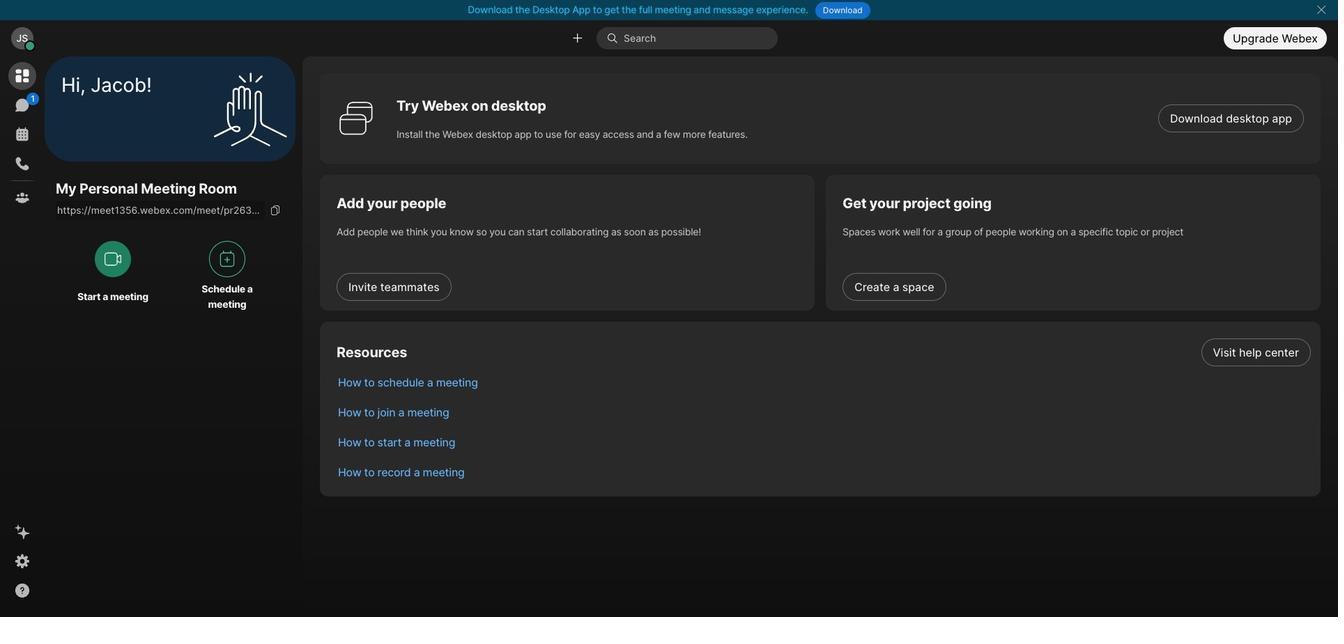 Task type: locate. For each thing, give the bounding box(es) containing it.
4 list item from the top
[[327, 427, 1321, 457]]

1 list item from the top
[[327, 337, 1321, 367]]

two hands high fiving image
[[208, 67, 292, 151]]

2 list item from the top
[[327, 367, 1321, 397]]

webex tab list
[[8, 62, 39, 212]]

list item
[[327, 337, 1321, 367], [327, 367, 1321, 397], [327, 397, 1321, 427], [327, 427, 1321, 457], [327, 457, 1321, 487]]

cancel_16 image
[[1316, 4, 1327, 15]]

5 list item from the top
[[327, 457, 1321, 487]]

None text field
[[56, 201, 265, 220]]

navigation
[[0, 56, 45, 617]]



Task type: vqa. For each thing, say whether or not it's contained in the screenshot.
3rd list item from the bottom
yes



Task type: describe. For each thing, give the bounding box(es) containing it.
3 list item from the top
[[327, 397, 1321, 427]]



